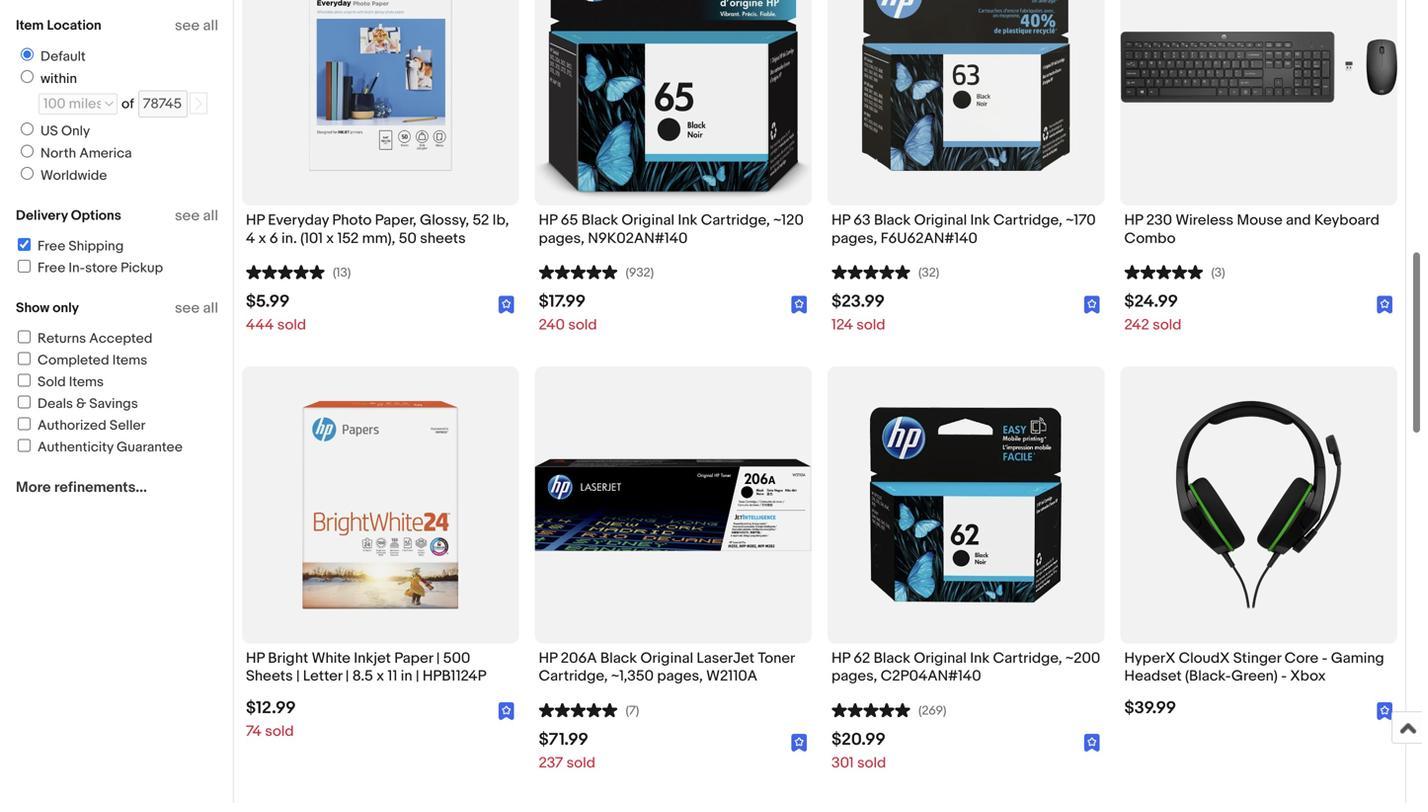 Task type: vqa. For each thing, say whether or not it's contained in the screenshot.
Used
no



Task type: locate. For each thing, give the bounding box(es) containing it.
sold down $24.99
[[1153, 316, 1182, 334]]

hp up sheets
[[246, 649, 265, 667]]

free in-store pickup link
[[15, 260, 163, 277]]

cartridge, left '~170'
[[994, 211, 1063, 229]]

3 see all from the top
[[175, 299, 218, 317]]

1 vertical spatial free
[[38, 260, 65, 277]]

sold
[[277, 316, 306, 334], [568, 316, 597, 334], [857, 316, 886, 334], [1153, 316, 1182, 334], [265, 722, 294, 740], [567, 754, 596, 772], [857, 754, 886, 772]]

pages, for $20.99
[[832, 667, 878, 685]]

original inside hp 206a black original laserjet toner cartridge, ~1,350 pages, w2110a
[[641, 649, 693, 667]]

(932) link
[[539, 263, 654, 281]]

see up go icon
[[175, 17, 200, 35]]

(269)
[[919, 703, 947, 718]]

sold down $71.99
[[567, 754, 596, 772]]

cartridge, for $17.99
[[701, 211, 770, 229]]

more refinements... button
[[16, 479, 147, 496]]

black inside hp 63 black original ink cartridge, ~170 pages, f6u62an#140
[[874, 211, 911, 229]]

0 vertical spatial all
[[203, 17, 218, 35]]

(13)
[[333, 265, 351, 281]]

hp left 63
[[832, 211, 850, 229]]

refinements...
[[54, 479, 147, 496]]

Deals & Savings checkbox
[[18, 396, 31, 408]]

black up ~1,350
[[600, 649, 637, 667]]

items for completed items
[[112, 352, 147, 369]]

default link
[[13, 48, 90, 65]]

black for $20.99
[[874, 649, 911, 667]]

2 vertical spatial see
[[175, 299, 200, 317]]

2 see all from the top
[[175, 207, 218, 225]]

x
[[258, 229, 266, 247], [326, 229, 334, 247], [377, 667, 384, 685]]

black right 63
[[874, 211, 911, 229]]

original inside hp 65 black original ink cartridge, ~120 pages, n9k02an#140
[[622, 211, 675, 229]]

pages, for $23.99
[[832, 229, 878, 247]]

Completed Items checkbox
[[18, 352, 31, 365]]

cartridge, inside hp 206a black original laserjet toner cartridge, ~1,350 pages, w2110a
[[539, 667, 608, 685]]

black inside hp 62 black original ink cartridge, ~200 pages, c2p04an#140
[[874, 649, 911, 667]]

cartridge, left ~120
[[701, 211, 770, 229]]

see
[[175, 17, 200, 35], [175, 207, 200, 225], [175, 299, 200, 317]]

2 horizontal spatial x
[[377, 667, 384, 685]]

delivery
[[16, 207, 68, 224]]

0 vertical spatial see
[[175, 17, 200, 35]]

5 out of 5 stars image up $17.99
[[539, 263, 618, 281]]

0 vertical spatial see all
[[175, 17, 218, 35]]

301
[[832, 754, 854, 772]]

500
[[443, 649, 470, 667]]

237
[[539, 754, 563, 772]]

5 out of 5 stars image for $17.99
[[539, 263, 618, 281]]

cartridge, down 206a
[[539, 667, 608, 685]]

pages, inside hp 63 black original ink cartridge, ~170 pages, f6u62an#140
[[832, 229, 878, 247]]

2 all from the top
[[203, 207, 218, 225]]

x for bright
[[377, 667, 384, 685]]

$23.99
[[832, 291, 885, 312]]

sold right 444
[[277, 316, 306, 334]]

4
[[246, 229, 255, 247]]

hp 63 black original ink cartridge, ~170 pages, f6u62an#140 image
[[828, 0, 1105, 171]]

| left '500'
[[436, 649, 440, 667]]

74
[[246, 722, 262, 740]]

in-
[[69, 260, 85, 277]]

x inside hp bright white inkjet paper | 500 sheets | letter | 8.5 x 11 in | hpb1124p
[[377, 667, 384, 685]]

all up go icon
[[203, 17, 218, 35]]

hp inside hp 62 black original ink cartridge, ~200 pages, c2p04an#140
[[832, 649, 850, 667]]

cartridge, inside hp 65 black original ink cartridge, ~120 pages, n9k02an#140
[[701, 211, 770, 229]]

1 all from the top
[[203, 17, 218, 35]]

cartridge, inside hp 62 black original ink cartridge, ~200 pages, c2p04an#140
[[993, 649, 1062, 667]]

[object undefined] image
[[499, 295, 515, 314], [1084, 295, 1101, 314], [1377, 295, 1394, 314], [499, 296, 515, 314], [1377, 296, 1394, 314], [499, 702, 515, 720], [1377, 702, 1394, 720], [791, 734, 808, 752], [1084, 734, 1101, 752]]

Returns Accepted checkbox
[[18, 330, 31, 343]]

1 vertical spatial see
[[175, 207, 200, 225]]

(32) link
[[832, 263, 940, 281]]

1 see from the top
[[175, 17, 200, 35]]

hp everyday photo paper, glossy, 52 lb, 4 x 6 in. (101 x 152 mm), 50 sheets
[[246, 211, 509, 247]]

(269) link
[[832, 701, 947, 718]]

cloudx
[[1179, 649, 1230, 667]]

worldwide link
[[13, 167, 111, 184]]

hp bright white inkjet paper | 500 sheets | letter | 8.5 x 11 in | hpb1124p
[[246, 649, 486, 685]]

only
[[61, 123, 90, 140]]

$17.99
[[539, 291, 586, 312]]

original up c2p04an#140 at the bottom right of page
[[914, 649, 967, 667]]

1 vertical spatial see all button
[[175, 207, 218, 225]]

black inside hp 65 black original ink cartridge, ~120 pages, n9k02an#140
[[582, 211, 618, 229]]

1 free from the top
[[38, 238, 65, 255]]

2 vertical spatial see all
[[175, 299, 218, 317]]

$71.99
[[539, 729, 589, 750]]

240 sold
[[539, 316, 597, 334]]

only
[[53, 300, 79, 317]]

cartridge, for $20.99
[[993, 649, 1062, 667]]

keyboard
[[1315, 211, 1380, 229]]

Free In-store Pickup checkbox
[[18, 260, 31, 273]]

2 see all button from the top
[[175, 207, 218, 225]]

options
[[71, 207, 121, 224]]

original for $17.99
[[622, 211, 675, 229]]

ink up f6u62an#140
[[971, 211, 990, 229]]

5 out of 5 stars image for $5.99
[[246, 263, 325, 281]]

black inside hp 206a black original laserjet toner cartridge, ~1,350 pages, w2110a
[[600, 649, 637, 667]]

hp everyday photo paper, glossy, 52 lb, 4 x 6 in. (101 x 152 mm), 50 sheets image
[[242, 0, 519, 171]]

hp inside hp bright white inkjet paper | 500 sheets | letter | 8.5 x 11 in | hpb1124p
[[246, 649, 265, 667]]

more
[[16, 479, 51, 496]]

hp inside hp everyday photo paper, glossy, 52 lb, 4 x 6 in. (101 x 152 mm), 50 sheets
[[246, 211, 265, 229]]

sold
[[38, 374, 66, 391]]

us only link
[[13, 122, 94, 140]]

hp inside hp 65 black original ink cartridge, ~120 pages, n9k02an#140
[[539, 211, 557, 229]]

items down accepted
[[112, 352, 147, 369]]

1 see all button from the top
[[175, 17, 218, 35]]

2 see from the top
[[175, 207, 200, 225]]

all left 444
[[203, 299, 218, 317]]

5 out of 5 stars image for $23.99
[[832, 263, 911, 281]]

within
[[40, 71, 77, 87]]

authorized seller
[[38, 417, 146, 434]]

2 free from the top
[[38, 260, 65, 277]]

items
[[112, 352, 147, 369], [69, 374, 104, 391]]

- left xbox
[[1281, 667, 1287, 685]]

5 out of 5 stars image
[[246, 263, 325, 281], [539, 263, 618, 281], [832, 263, 911, 281], [1125, 263, 1204, 281], [539, 701, 618, 718], [832, 701, 911, 718]]

2 vertical spatial see all button
[[175, 299, 218, 317]]

guarantee
[[117, 439, 183, 456]]

paper
[[394, 649, 433, 667]]

237 sold
[[539, 754, 596, 772]]

see left 444
[[175, 299, 200, 317]]

shipping
[[69, 238, 124, 255]]

sold right 240
[[568, 316, 597, 334]]

black for $71.99
[[600, 649, 637, 667]]

original for $20.99
[[914, 649, 967, 667]]

~1,350
[[611, 667, 654, 685]]

us only
[[40, 123, 90, 140]]

0 vertical spatial items
[[112, 352, 147, 369]]

x left "152"
[[326, 229, 334, 247]]

x for everyday
[[326, 229, 334, 247]]

sheets
[[246, 667, 293, 685]]

see all button
[[175, 17, 218, 35], [175, 207, 218, 225], [175, 299, 218, 317]]

| right in
[[416, 667, 419, 685]]

~170
[[1066, 211, 1096, 229]]

5 out of 5 stars image up $20.99
[[832, 701, 911, 718]]

all
[[203, 17, 218, 35], [203, 207, 218, 225], [203, 299, 218, 317]]

50
[[399, 229, 417, 247]]

0 horizontal spatial x
[[258, 229, 266, 247]]

black
[[582, 211, 618, 229], [874, 211, 911, 229], [600, 649, 637, 667], [874, 649, 911, 667]]

hyperx cloudx stinger core - gaming headset (black-green) - xbox link
[[1125, 649, 1394, 690]]

$5.99
[[246, 291, 290, 312]]

f6u62an#140
[[881, 229, 978, 247]]

ink inside hp 63 black original ink cartridge, ~170 pages, f6u62an#140
[[971, 211, 990, 229]]

xbox
[[1290, 667, 1326, 685]]

[object undefined] image
[[791, 295, 808, 314], [791, 296, 808, 314], [1084, 296, 1101, 314], [499, 702, 515, 720], [1377, 702, 1394, 720], [791, 733, 808, 752], [1084, 733, 1101, 752]]

1 horizontal spatial x
[[326, 229, 334, 247]]

~200
[[1066, 649, 1101, 667]]

(3)
[[1212, 265, 1226, 281]]

cartridge, for $23.99
[[994, 211, 1063, 229]]

sold down $23.99
[[857, 316, 886, 334]]

savings
[[89, 396, 138, 412]]

hp inside hp 63 black original ink cartridge, ~170 pages, f6u62an#140
[[832, 211, 850, 229]]

show only
[[16, 300, 79, 317]]

original inside hp 62 black original ink cartridge, ~200 pages, c2p04an#140
[[914, 649, 967, 667]]

5 out of 5 stars image up $71.99
[[539, 701, 618, 718]]

free right free shipping option
[[38, 238, 65, 255]]

free for free shipping
[[38, 238, 65, 255]]

original for $23.99
[[914, 211, 967, 229]]

206a
[[561, 649, 597, 667]]

see all
[[175, 17, 218, 35], [175, 207, 218, 225], [175, 299, 218, 317]]

hpb1124p
[[423, 667, 486, 685]]

5 out of 5 stars image up $23.99
[[832, 263, 911, 281]]

3 all from the top
[[203, 299, 218, 317]]

all left everyday
[[203, 207, 218, 225]]

0 horizontal spatial items
[[69, 374, 104, 391]]

x left 11
[[377, 667, 384, 685]]

free left in-
[[38, 260, 65, 277]]

cartridge, inside hp 63 black original ink cartridge, ~170 pages, f6u62an#140
[[994, 211, 1063, 229]]

see all for returns accepted
[[175, 299, 218, 317]]

original up n9k02an#140
[[622, 211, 675, 229]]

0 horizontal spatial -
[[1281, 667, 1287, 685]]

$20.99
[[832, 729, 886, 750]]

hp inside hp 230 wireless mouse and keyboard combo
[[1125, 211, 1143, 229]]

pages, for $17.99
[[539, 229, 585, 247]]

see right options
[[175, 207, 200, 225]]

see all for free shipping
[[175, 207, 218, 225]]

hp left 65
[[539, 211, 557, 229]]

62
[[854, 649, 871, 667]]

see for default
[[175, 17, 200, 35]]

within radio
[[21, 70, 34, 83]]

hp up combo
[[1125, 211, 1143, 229]]

go image
[[191, 97, 205, 111]]

0 vertical spatial see all button
[[175, 17, 218, 35]]

65
[[561, 211, 578, 229]]

completed items link
[[15, 352, 147, 369]]

1 horizontal spatial -
[[1322, 649, 1328, 667]]

$12.99
[[246, 698, 296, 718]]

authorized seller link
[[15, 417, 146, 434]]

original
[[622, 211, 675, 229], [914, 211, 967, 229], [641, 649, 693, 667], [914, 649, 967, 667]]

items up deals & savings
[[69, 374, 104, 391]]

pages, right ~1,350
[[657, 667, 703, 685]]

sold down $20.99
[[857, 754, 886, 772]]

3 see all button from the top
[[175, 299, 218, 317]]

hp
[[246, 211, 265, 229], [539, 211, 557, 229], [832, 211, 850, 229], [1125, 211, 1143, 229], [246, 649, 265, 667], [539, 649, 557, 667], [832, 649, 850, 667]]

original up f6u62an#140
[[914, 211, 967, 229]]

Worldwide radio
[[21, 167, 34, 180]]

see all button for free shipping
[[175, 207, 218, 225]]

free shipping
[[38, 238, 124, 255]]

3 see from the top
[[175, 299, 200, 317]]

ink up n9k02an#140
[[678, 211, 698, 229]]

original up ~1,350
[[641, 649, 693, 667]]

1 vertical spatial items
[[69, 374, 104, 391]]

11
[[388, 667, 398, 685]]

$39.99
[[1125, 698, 1177, 718]]

ink for $20.99
[[970, 649, 990, 667]]

pages, down 63
[[832, 229, 878, 247]]

444
[[246, 316, 274, 334]]

ink up c2p04an#140 at the bottom right of page
[[970, 649, 990, 667]]

hp left 206a
[[539, 649, 557, 667]]

1 vertical spatial all
[[203, 207, 218, 225]]

toner
[[758, 649, 795, 667]]

hp inside hp 206a black original laserjet toner cartridge, ~1,350 pages, w2110a
[[539, 649, 557, 667]]

pages,
[[539, 229, 585, 247], [832, 229, 878, 247], [657, 667, 703, 685], [832, 667, 878, 685]]

pages, inside hp 206a black original laserjet toner cartridge, ~1,350 pages, w2110a
[[657, 667, 703, 685]]

| left 8.5
[[346, 667, 349, 685]]

paper,
[[375, 211, 417, 229]]

hp left 62
[[832, 649, 850, 667]]

black for $17.99
[[582, 211, 618, 229]]

- right core
[[1322, 649, 1328, 667]]

5 out of 5 stars image down in.
[[246, 263, 325, 281]]

ink inside hp 65 black original ink cartridge, ~120 pages, n9k02an#140
[[678, 211, 698, 229]]

pages, inside hp 62 black original ink cartridge, ~200 pages, c2p04an#140
[[832, 667, 878, 685]]

sold down $12.99
[[265, 722, 294, 740]]

1 horizontal spatial items
[[112, 352, 147, 369]]

see all for default
[[175, 17, 218, 35]]

deals & savings
[[38, 396, 138, 412]]

1 see all from the top
[[175, 17, 218, 35]]

returns
[[38, 330, 86, 347]]

2 vertical spatial all
[[203, 299, 218, 317]]

deals
[[38, 396, 73, 412]]

5 out of 5 stars image up $24.99
[[1125, 263, 1204, 281]]

cartridge, left ~200
[[993, 649, 1062, 667]]

item location
[[16, 17, 102, 34]]

230
[[1147, 211, 1172, 229]]

1 vertical spatial see all
[[175, 207, 218, 225]]

original inside hp 63 black original ink cartridge, ~170 pages, f6u62an#140
[[914, 211, 967, 229]]

x left 6
[[258, 229, 266, 247]]

items for sold items
[[69, 374, 104, 391]]

pages, down 62
[[832, 667, 878, 685]]

pages, down 65
[[539, 229, 585, 247]]

hp up 4
[[246, 211, 265, 229]]

all for free shipping
[[203, 207, 218, 225]]

hp 63 black original ink cartridge, ~170 pages, f6u62an#140
[[832, 211, 1096, 247]]

black right 65
[[582, 211, 618, 229]]

black right 62
[[874, 649, 911, 667]]

ink inside hp 62 black original ink cartridge, ~200 pages, c2p04an#140
[[970, 649, 990, 667]]

pages, inside hp 65 black original ink cartridge, ~120 pages, n9k02an#140
[[539, 229, 585, 247]]

0 vertical spatial free
[[38, 238, 65, 255]]



Task type: describe. For each thing, give the bounding box(es) containing it.
mm),
[[362, 229, 396, 247]]

hp 230 wireless mouse and keyboard combo link
[[1125, 211, 1394, 252]]

hp 63 black original ink cartridge, ~170 pages, f6u62an#140 link
[[832, 211, 1101, 252]]

free for free in-store pickup
[[38, 260, 65, 277]]

~120
[[774, 211, 804, 229]]

hp 62 black original ink cartridge, ~200 pages, c2p04an#140
[[832, 649, 1101, 685]]

hp for $24.99
[[1125, 211, 1143, 229]]

hp 230 wireless mouse and keyboard combo image
[[1121, 0, 1398, 171]]

see for free shipping
[[175, 207, 200, 225]]

letter
[[303, 667, 342, 685]]

74 sold
[[246, 722, 294, 740]]

(101
[[300, 229, 323, 247]]

hp 230 wireless mouse and keyboard combo
[[1125, 211, 1380, 247]]

glossy,
[[420, 211, 469, 229]]

pickup
[[121, 260, 163, 277]]

(black-
[[1185, 667, 1232, 685]]

242 sold
[[1125, 316, 1182, 334]]

hp for $20.99
[[832, 649, 850, 667]]

seller
[[110, 417, 146, 434]]

hp 206a black original laserjet toner cartridge, ~1,350 pages, w2110a link
[[539, 649, 808, 690]]

more refinements...
[[16, 479, 147, 496]]

(7)
[[626, 703, 639, 718]]

core
[[1285, 649, 1319, 667]]

hp everyday photo paper, glossy, 52 lb, 4 x 6 in. (101 x 152 mm), 50 sheets link
[[246, 211, 515, 252]]

sold items link
[[15, 374, 104, 391]]

returns accepted
[[38, 330, 152, 347]]

5 out of 5 stars image for $24.99
[[1125, 263, 1204, 281]]

sold for $24.99
[[1153, 316, 1182, 334]]

mouse
[[1237, 211, 1283, 229]]

all for default
[[203, 17, 218, 35]]

north
[[40, 145, 76, 162]]

Free Shipping checkbox
[[18, 238, 31, 251]]

hp for $17.99
[[539, 211, 557, 229]]

w2110a
[[706, 667, 758, 685]]

us
[[40, 123, 58, 140]]

delivery options
[[16, 207, 121, 224]]

in.
[[282, 229, 297, 247]]

bright
[[268, 649, 308, 667]]

Default radio
[[21, 48, 34, 61]]

hp 62 black original ink cartridge, ~200 pages, c2p04an#140 image
[[828, 401, 1105, 609]]

124 sold
[[832, 316, 886, 334]]

(7) link
[[539, 701, 639, 718]]

accepted
[[89, 330, 152, 347]]

444 sold
[[246, 316, 306, 334]]

hp 65 black original ink cartridge, ~120 pages, n9k02an#140 image
[[535, 0, 812, 199]]

52
[[473, 211, 489, 229]]

US Only radio
[[21, 122, 34, 135]]

hp 62 black original ink cartridge, ~200 pages, c2p04an#140 link
[[832, 649, 1101, 690]]

america
[[79, 145, 132, 162]]

5 out of 5 stars image for $20.99
[[832, 701, 911, 718]]

of
[[121, 96, 134, 113]]

authorized
[[38, 417, 106, 434]]

Authenticity Guarantee checkbox
[[18, 439, 31, 452]]

ink for $17.99
[[678, 211, 698, 229]]

sold for $17.99
[[568, 316, 597, 334]]

sold for $71.99
[[567, 754, 596, 772]]

hp 206a black original laserjet toner cartridge, ~1,350 pages, w2110a
[[539, 649, 795, 685]]

white
[[312, 649, 351, 667]]

hp 206a black original laserjet toner cartridge, ~1,350 pages, w2110a image
[[535, 401, 812, 609]]

6
[[270, 229, 278, 247]]

store
[[85, 260, 117, 277]]

North America radio
[[21, 145, 34, 158]]

north america link
[[13, 145, 136, 162]]

headset
[[1125, 667, 1182, 685]]

green)
[[1232, 667, 1278, 685]]

lb,
[[493, 211, 509, 229]]

hp 65 black original ink cartridge, ~120 pages, n9k02an#140
[[539, 211, 804, 247]]

see all button for returns accepted
[[175, 299, 218, 317]]

hp bright white inkjet paper | 500 sheets | letter | 8.5 x 11 in | hpb1124p image
[[242, 401, 519, 609]]

hp for $5.99
[[246, 211, 265, 229]]

78745 text field
[[138, 90, 187, 118]]

hp for $71.99
[[539, 649, 557, 667]]

hp bright white inkjet paper | 500 sheets | letter | 8.5 x 11 in | hpb1124p link
[[246, 649, 515, 690]]

sold for $12.99
[[265, 722, 294, 740]]

(932)
[[626, 265, 654, 281]]

location
[[47, 17, 102, 34]]

inkjet
[[354, 649, 391, 667]]

sold for $5.99
[[277, 316, 306, 334]]

(13) link
[[246, 263, 351, 281]]

wireless
[[1176, 211, 1234, 229]]

5 out of 5 stars image for $71.99
[[539, 701, 618, 718]]

hp for $23.99
[[832, 211, 850, 229]]

original for $71.99
[[641, 649, 693, 667]]

completed items
[[38, 352, 147, 369]]

n9k02an#140
[[588, 229, 688, 247]]

see for returns accepted
[[175, 299, 200, 317]]

sold for $20.99
[[857, 754, 886, 772]]

sold items
[[38, 374, 104, 391]]

(3) link
[[1125, 263, 1226, 281]]

hyperx cloudx stinger core - gaming headset (black-green) - xbox image
[[1121, 401, 1398, 609]]

free shipping link
[[15, 238, 124, 255]]

152
[[337, 229, 359, 247]]

authenticity
[[38, 439, 113, 456]]

returns accepted link
[[15, 330, 152, 347]]

hp 65 black original ink cartridge, ~120 pages, n9k02an#140 link
[[539, 211, 808, 252]]

north america
[[40, 145, 132, 162]]

ink for $23.99
[[971, 211, 990, 229]]

sold for $23.99
[[857, 316, 886, 334]]

stinger
[[1233, 649, 1282, 667]]

show
[[16, 300, 50, 317]]

default
[[40, 48, 86, 65]]

Authorized Seller checkbox
[[18, 417, 31, 430]]

242
[[1125, 316, 1150, 334]]

see all button for default
[[175, 17, 218, 35]]

8.5
[[352, 667, 373, 685]]

(32)
[[919, 265, 940, 281]]

deals & savings link
[[15, 396, 138, 412]]

301 sold
[[832, 754, 886, 772]]

Sold Items checkbox
[[18, 374, 31, 387]]

| down bright
[[296, 667, 300, 685]]

all for returns accepted
[[203, 299, 218, 317]]

laserjet
[[697, 649, 755, 667]]

black for $23.99
[[874, 211, 911, 229]]



